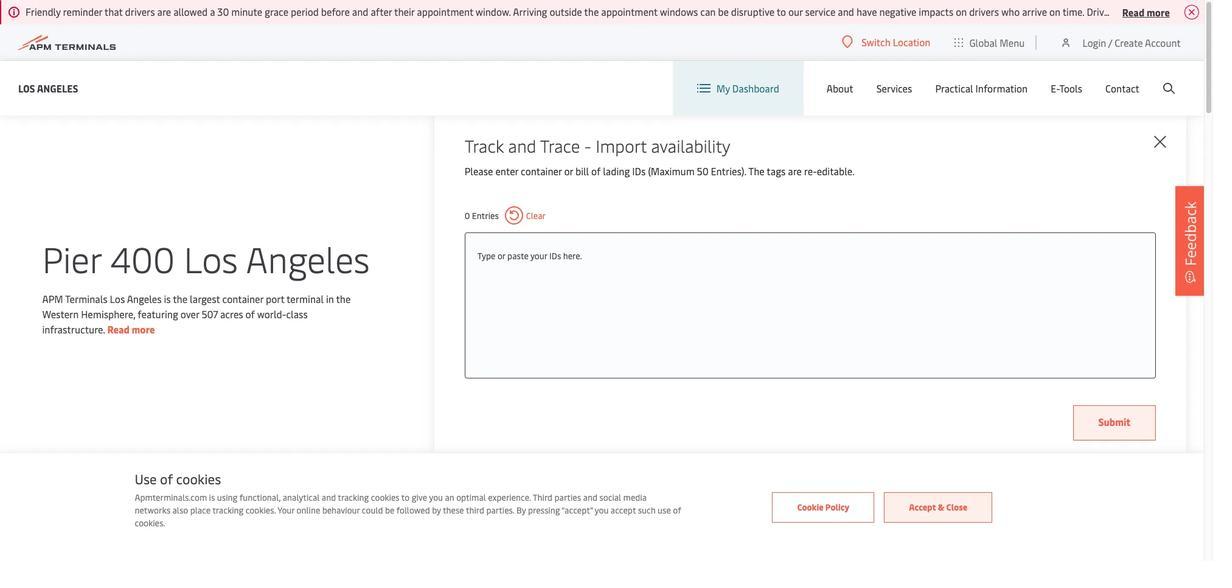 Task type: locate. For each thing, give the bounding box(es) containing it.
1 vertical spatial ids
[[550, 250, 561, 262]]

is for los
[[164, 292, 171, 305]]

and left have
[[838, 5, 854, 18]]

here.
[[563, 250, 582, 262]]

entries
[[472, 210, 499, 221]]

time.
[[1063, 5, 1085, 18]]

2 that from the left
[[1120, 5, 1138, 18]]

paste
[[508, 250, 529, 262]]

type
[[477, 250, 496, 262]]

2 horizontal spatial los
[[184, 234, 238, 282]]

0 horizontal spatial cookies
[[176, 470, 221, 488]]

container up acres
[[222, 292, 264, 305]]

1 horizontal spatial angeles
[[127, 292, 162, 305]]

or
[[564, 164, 573, 178], [498, 250, 505, 262]]

arrive up account
[[1140, 5, 1165, 18]]

more for the read more button
[[1147, 5, 1170, 19]]

1 horizontal spatial to
[[777, 5, 786, 18]]

that
[[105, 5, 123, 18], [1120, 5, 1138, 18]]

more for "read more" link
[[132, 322, 155, 336]]

0 horizontal spatial read more
[[107, 322, 155, 336]]

cookies. down functional,
[[246, 504, 276, 516]]

and left after
[[352, 5, 368, 18]]

close
[[947, 501, 968, 513]]

accept
[[611, 504, 636, 516]]

1 horizontal spatial more
[[1147, 5, 1170, 19]]

0 horizontal spatial angeles
[[37, 81, 78, 95]]

infrastructure.
[[42, 322, 105, 336]]

negative
[[880, 5, 917, 18]]

1 horizontal spatial you
[[595, 504, 609, 516]]

1 horizontal spatial ids
[[632, 164, 646, 178]]

read up login / create account
[[1123, 5, 1145, 19]]

third
[[466, 504, 484, 516]]

you up "by"
[[429, 492, 443, 503]]

you down social
[[595, 504, 609, 516]]

are left allowed
[[157, 5, 171, 18]]

1 horizontal spatial container
[[521, 164, 562, 178]]

0 horizontal spatial ids
[[550, 250, 561, 262]]

2 horizontal spatial angeles
[[246, 234, 370, 282]]

my
[[717, 82, 730, 95]]

0 horizontal spatial are
[[157, 5, 171, 18]]

1 horizontal spatial cookies.
[[246, 504, 276, 516]]

analytical
[[283, 492, 320, 503]]

0 vertical spatial angeles
[[37, 81, 78, 95]]

400
[[110, 234, 175, 282]]

pier 400 los angeles
[[42, 234, 370, 282]]

e-tools
[[1051, 82, 1083, 95]]

0 horizontal spatial outside
[[550, 5, 582, 18]]

1 horizontal spatial is
[[209, 492, 215, 503]]

world-
[[257, 307, 286, 320]]

pressing
[[528, 504, 560, 516]]

(maximum
[[648, 164, 695, 178]]

angeles for pier 400 los angeles
[[246, 234, 370, 282]]

0 horizontal spatial to
[[402, 492, 410, 503]]

use of cookies apmterminals.com is using functional, analytical and tracking cookies to give you an optimal experience. third parties and social media networks also place tracking cookies. your online behaviour could be followed by these third parties. by pressing "accept" you accept such use of cookies.
[[135, 470, 681, 529]]

0 horizontal spatial read
[[107, 322, 130, 336]]

of
[[591, 164, 601, 178], [246, 307, 255, 320], [160, 470, 173, 488], [673, 504, 681, 516]]

services
[[877, 82, 912, 95]]

1 vertical spatial angeles
[[246, 234, 370, 282]]

tracking up behaviour on the left
[[338, 492, 369, 503]]

terminal
[[287, 292, 324, 305]]

los
[[18, 81, 35, 95], [184, 234, 238, 282], [110, 292, 125, 305]]

clear
[[526, 210, 546, 221]]

trace
[[540, 134, 580, 157]]

read more for "read more" link
[[107, 322, 155, 336]]

that right reminder
[[105, 5, 123, 18]]

2 vertical spatial angeles
[[127, 292, 162, 305]]

e-
[[1051, 82, 1060, 95]]

0 horizontal spatial arrive
[[1022, 5, 1047, 18]]

0 horizontal spatial on
[[956, 5, 967, 18]]

of right acres
[[246, 307, 255, 320]]

allowed
[[174, 5, 208, 18]]

tracking down using
[[213, 504, 244, 516]]

1 horizontal spatial on
[[1050, 5, 1061, 18]]

that right drivers
[[1120, 5, 1138, 18]]

ids right your
[[550, 250, 561, 262]]

is for cookies
[[209, 492, 215, 503]]

0 horizontal spatial drivers
[[125, 5, 155, 18]]

0 vertical spatial more
[[1147, 5, 1170, 19]]

policy
[[826, 501, 850, 513]]

appointment left windows
[[601, 5, 658, 18]]

1 horizontal spatial cookies
[[371, 492, 400, 503]]

0 horizontal spatial appointment
[[417, 5, 473, 18]]

is
[[164, 292, 171, 305], [209, 492, 215, 503]]

1 vertical spatial read
[[107, 322, 130, 336]]

ids right lading
[[632, 164, 646, 178]]

cookies. down networks
[[135, 517, 165, 529]]

close alert image
[[1185, 5, 1199, 19]]

Type or paste your IDs here text field
[[477, 245, 1143, 267]]

pier
[[42, 234, 101, 282]]

track
[[465, 134, 504, 157]]

is up featuring
[[164, 292, 171, 305]]

1 vertical spatial cookies
[[371, 492, 400, 503]]

read down hemisphere,
[[107, 322, 130, 336]]

los for terminals
[[110, 292, 125, 305]]

my dashboard
[[717, 82, 779, 95]]

0 horizontal spatial or
[[498, 250, 505, 262]]

0 horizontal spatial is
[[164, 292, 171, 305]]

1 horizontal spatial los
[[110, 292, 125, 305]]

is inside the use of cookies apmterminals.com is using functional, analytical and tracking cookies to give you an optimal experience. third parties and social media networks also place tracking cookies. your online behaviour could be followed by these third parties. by pressing "accept" you accept such use of cookies.
[[209, 492, 215, 503]]

cookies
[[176, 470, 221, 488], [371, 492, 400, 503]]

appointment
[[417, 5, 473, 18], [601, 5, 658, 18]]

or left bill
[[564, 164, 573, 178]]

0 vertical spatial or
[[564, 164, 573, 178]]

0 horizontal spatial los
[[18, 81, 35, 95]]

on left time.
[[1050, 5, 1061, 18]]

0 vertical spatial read more
[[1123, 5, 1170, 19]]

outside right arriving
[[550, 5, 582, 18]]

to left give
[[402, 492, 410, 503]]

read inside button
[[1123, 5, 1145, 19]]

1 vertical spatial to
[[402, 492, 410, 503]]

0 vertical spatial los
[[18, 81, 35, 95]]

is left using
[[209, 492, 215, 503]]

to inside the use of cookies apmterminals.com is using functional, analytical and tracking cookies to give you an optimal experience. third parties and social media networks also place tracking cookies. your online behaviour could be followed by these third parties. by pressing "accept" you accept such use of cookies.
[[402, 492, 410, 503]]

1 horizontal spatial drivers
[[969, 5, 999, 18]]

1 horizontal spatial read
[[1123, 5, 1145, 19]]

1 vertical spatial you
[[595, 504, 609, 516]]

cookies up place
[[176, 470, 221, 488]]

2 on from the left
[[1050, 5, 1061, 18]]

more up account
[[1147, 5, 1170, 19]]

be right the can on the top of page
[[718, 5, 729, 18]]

read more down hemisphere,
[[107, 322, 155, 336]]

1 vertical spatial container
[[222, 292, 264, 305]]

los angeles link
[[18, 81, 78, 96]]

read for the read more button
[[1123, 5, 1145, 19]]

0 horizontal spatial cookies.
[[135, 517, 165, 529]]

and up "enter" in the top left of the page
[[508, 134, 536, 157]]

by
[[517, 504, 526, 516]]

submit button
[[1074, 405, 1156, 441]]

0 horizontal spatial that
[[105, 5, 123, 18]]

outside up account
[[1168, 5, 1200, 18]]

angeles for apm terminals los angeles is the largest container port terminal in the western hemisphere, featuring over 507 acres of world-class infrastructure.
[[127, 292, 162, 305]]

followed
[[397, 504, 430, 516]]

1 vertical spatial be
[[385, 504, 395, 516]]

1 horizontal spatial tracking
[[338, 492, 369, 503]]

be right could on the bottom of page
[[385, 504, 395, 516]]

read more link
[[107, 322, 155, 336]]

login
[[1083, 36, 1107, 49]]

container down trace
[[521, 164, 562, 178]]

angeles inside the apm terminals los angeles is the largest container port terminal in the western hemisphere, featuring over 507 acres of world-class infrastructure.
[[127, 292, 162, 305]]

angeles
[[37, 81, 78, 95], [246, 234, 370, 282], [127, 292, 162, 305]]

0 vertical spatial tracking
[[338, 492, 369, 503]]

accept & close
[[909, 501, 968, 513]]

1 vertical spatial los
[[184, 234, 238, 282]]

1 vertical spatial read more
[[107, 322, 155, 336]]

arrive right who
[[1022, 5, 1047, 18]]

30
[[217, 5, 229, 18]]

1 horizontal spatial arrive
[[1140, 5, 1165, 18]]

0 vertical spatial is
[[164, 292, 171, 305]]

0 vertical spatial are
[[157, 5, 171, 18]]

you
[[429, 492, 443, 503], [595, 504, 609, 516]]

1 horizontal spatial that
[[1120, 5, 1138, 18]]

1 vertical spatial or
[[498, 250, 505, 262]]

more down featuring
[[132, 322, 155, 336]]

0 horizontal spatial be
[[385, 504, 395, 516]]

more inside the read more button
[[1147, 5, 1170, 19]]

0 vertical spatial cookies
[[176, 470, 221, 488]]

contact
[[1106, 82, 1140, 95]]

1 vertical spatial more
[[132, 322, 155, 336]]

are left re- on the right
[[788, 164, 802, 178]]

entries).
[[711, 164, 747, 178]]

featuring
[[138, 307, 178, 320]]

outside
[[550, 5, 582, 18], [1168, 5, 1200, 18]]

is inside the apm terminals los angeles is the largest container port terminal in the western hemisphere, featuring over 507 acres of world-class infrastructure.
[[164, 292, 171, 305]]

login / create account link
[[1060, 24, 1181, 60]]

1 vertical spatial is
[[209, 492, 215, 503]]

by
[[432, 504, 441, 516]]

over
[[181, 307, 199, 320]]

cookies.
[[246, 504, 276, 516], [135, 517, 165, 529]]

lading
[[603, 164, 630, 178]]

on right impacts on the top right of page
[[956, 5, 967, 18]]

0 vertical spatial you
[[429, 492, 443, 503]]

service
[[805, 5, 836, 18]]

1 vertical spatial tracking
[[213, 504, 244, 516]]

1 horizontal spatial or
[[564, 164, 573, 178]]

0 horizontal spatial more
[[132, 322, 155, 336]]

or right type at left
[[498, 250, 505, 262]]

0 vertical spatial to
[[777, 5, 786, 18]]

1 horizontal spatial read more
[[1123, 5, 1170, 19]]

and
[[352, 5, 368, 18], [838, 5, 854, 18], [508, 134, 536, 157], [322, 492, 336, 503], [583, 492, 598, 503]]

1 horizontal spatial are
[[788, 164, 802, 178]]

create
[[1115, 36, 1143, 49]]

read more up login / create account
[[1123, 5, 1170, 19]]

your
[[278, 504, 295, 516]]

global menu
[[970, 36, 1025, 49]]

ids
[[632, 164, 646, 178], [550, 250, 561, 262]]

please enter container or bill of lading ids (maximum 50 entries). the tags are re-editable.
[[465, 164, 855, 178]]

to left our
[[777, 5, 786, 18]]

practical
[[936, 82, 973, 95]]

1 that from the left
[[105, 5, 123, 18]]

0 vertical spatial read
[[1123, 5, 1145, 19]]

grace
[[265, 5, 289, 18]]

0 horizontal spatial container
[[222, 292, 264, 305]]

account
[[1145, 36, 1181, 49]]

appointment right their
[[417, 5, 473, 18]]

and up behaviour on the left
[[322, 492, 336, 503]]

1 vertical spatial cookies.
[[135, 517, 165, 529]]

1 horizontal spatial appointment
[[601, 5, 658, 18]]

0 vertical spatial be
[[718, 5, 729, 18]]

drivers left who
[[969, 5, 999, 18]]

drivers left allowed
[[125, 5, 155, 18]]

-
[[585, 134, 592, 157]]

on
[[956, 5, 967, 18], [1050, 5, 1061, 18]]

1 appointment from the left
[[417, 5, 473, 18]]

/
[[1109, 36, 1113, 49]]

0 horizontal spatial you
[[429, 492, 443, 503]]

bill
[[576, 164, 589, 178]]

window.
[[476, 5, 511, 18]]

los inside the apm terminals los angeles is the largest container port terminal in the western hemisphere, featuring over 507 acres of world-class infrastructure.
[[110, 292, 125, 305]]

read more
[[1123, 5, 1170, 19], [107, 322, 155, 336]]

terminals
[[65, 292, 107, 305]]

cookies up could on the bottom of page
[[371, 492, 400, 503]]

arrive
[[1022, 5, 1047, 18], [1140, 5, 1165, 18]]

tracking
[[338, 492, 369, 503], [213, 504, 244, 516]]

507
[[202, 307, 218, 320]]

2 vertical spatial los
[[110, 292, 125, 305]]

1 horizontal spatial outside
[[1168, 5, 1200, 18]]

optimal
[[456, 492, 486, 503]]

more
[[1147, 5, 1170, 19], [132, 322, 155, 336]]



Task type: describe. For each thing, give the bounding box(es) containing it.
practical information
[[936, 82, 1028, 95]]

&
[[938, 501, 945, 513]]

of inside the apm terminals los angeles is the largest container port terminal in the western hemisphere, featuring over 507 acres of world-class infrastructure.
[[246, 307, 255, 320]]

container inside the apm terminals los angeles is the largest container port terminal in the western hemisphere, featuring over 507 acres of world-class infrastructure.
[[222, 292, 264, 305]]

windows
[[660, 5, 698, 18]]

acres
[[220, 307, 243, 320]]

e-tools button
[[1051, 61, 1083, 116]]

angeles inside los angeles link
[[37, 81, 78, 95]]

global
[[970, 36, 998, 49]]

1 horizontal spatial be
[[718, 5, 729, 18]]

apm terminals los angeles is the largest container port terminal in the western hemisphere, featuring over 507 acres of world-class infrastructure.
[[42, 292, 351, 336]]

place
[[190, 504, 211, 516]]

friendly
[[26, 5, 61, 18]]

la secondary image
[[101, 310, 314, 492]]

availability
[[651, 134, 731, 157]]

track and trace - import availability
[[465, 134, 731, 157]]

networks
[[135, 504, 170, 516]]

parties.
[[486, 504, 515, 516]]

period
[[291, 5, 319, 18]]

submit
[[1099, 415, 1131, 428]]

after
[[371, 5, 392, 18]]

los angeles
[[18, 81, 78, 95]]

re-
[[804, 164, 817, 178]]

2 outside from the left
[[1168, 5, 1200, 18]]

also
[[172, 504, 188, 516]]

hemisphere,
[[81, 307, 135, 320]]

and up "accept"
[[583, 492, 598, 503]]

can
[[701, 5, 716, 18]]

read more for the read more button
[[1123, 5, 1170, 19]]

please
[[465, 164, 493, 178]]

2 appointment from the left
[[601, 5, 658, 18]]

cookie
[[797, 501, 824, 513]]

los for 400
[[184, 234, 238, 282]]

use
[[135, 470, 157, 488]]

1 drivers from the left
[[125, 5, 155, 18]]

1 arrive from the left
[[1022, 5, 1047, 18]]

dashboard
[[733, 82, 779, 95]]

feedback
[[1181, 201, 1201, 266]]

practical information button
[[936, 61, 1028, 116]]

read for "read more" link
[[107, 322, 130, 336]]

an
[[445, 492, 454, 503]]

2 arrive from the left
[[1140, 5, 1165, 18]]

give
[[412, 492, 427, 503]]

apmterminals.com
[[135, 492, 207, 503]]

0 vertical spatial ids
[[632, 164, 646, 178]]

switch
[[862, 35, 891, 49]]

tags
[[767, 164, 786, 178]]

parties
[[555, 492, 581, 503]]

"accept"
[[562, 504, 593, 516]]

in
[[326, 292, 334, 305]]

using
[[217, 492, 238, 503]]

of right use
[[673, 504, 681, 516]]

of up apmterminals.com
[[160, 470, 173, 488]]

type or paste your ids here.
[[477, 250, 582, 262]]

1 on from the left
[[956, 5, 967, 18]]

switch location
[[862, 35, 931, 49]]

contact button
[[1106, 61, 1140, 116]]

class
[[286, 307, 308, 320]]

the
[[749, 164, 765, 178]]

2 drivers from the left
[[969, 5, 999, 18]]

media
[[623, 492, 647, 503]]

1 outside from the left
[[550, 5, 582, 18]]

behaviour
[[322, 504, 360, 516]]

a
[[210, 5, 215, 18]]

menu
[[1000, 36, 1025, 49]]

50
[[697, 164, 709, 178]]

1 vertical spatial are
[[788, 164, 802, 178]]

0 vertical spatial container
[[521, 164, 562, 178]]

services button
[[877, 61, 912, 116]]

accept
[[909, 501, 936, 513]]

these
[[443, 504, 464, 516]]

before
[[321, 5, 350, 18]]

social
[[600, 492, 621, 503]]

western
[[42, 307, 79, 320]]

read more button
[[1123, 4, 1170, 19]]

largest
[[190, 292, 220, 305]]

editable.
[[817, 164, 855, 178]]

impacts
[[919, 5, 954, 18]]

global menu button
[[943, 24, 1037, 61]]

drivers
[[1087, 5, 1118, 18]]

about
[[827, 82, 854, 95]]

of right bill
[[591, 164, 601, 178]]

cookie policy link
[[772, 492, 875, 522]]

0 vertical spatial cookies.
[[246, 504, 276, 516]]

our
[[789, 5, 803, 18]]

disruptive
[[731, 5, 775, 18]]

be inside the use of cookies apmterminals.com is using functional, analytical and tracking cookies to give you an optimal experience. third parties and social media networks also place tracking cookies. your online behaviour could be followed by these third parties. by pressing "accept" you accept such use of cookies.
[[385, 504, 395, 516]]

who
[[1002, 5, 1020, 18]]

tools
[[1060, 82, 1083, 95]]

port
[[266, 292, 284, 305]]

minute
[[231, 5, 262, 18]]

enter
[[496, 164, 519, 178]]

have
[[857, 5, 877, 18]]

0 entries
[[465, 210, 499, 221]]

reminder
[[63, 5, 102, 18]]

accept & close button
[[884, 492, 993, 522]]

0 horizontal spatial tracking
[[213, 504, 244, 516]]



Task type: vqa. For each thing, say whether or not it's contained in the screenshot.
the "our"
yes



